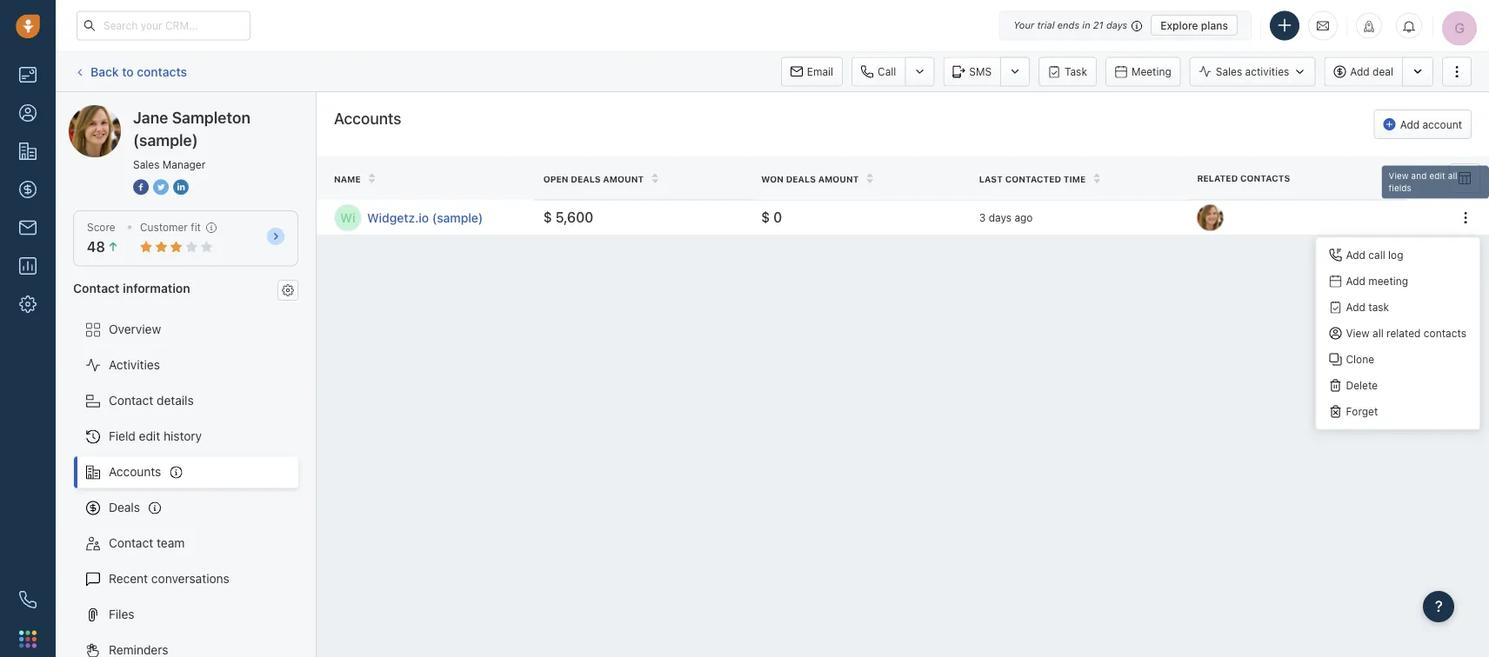 Task type: describe. For each thing, give the bounding box(es) containing it.
sms button
[[943, 57, 1001, 87]]

contacted
[[1005, 174, 1061, 184]]

details
[[157, 394, 194, 408]]

(sample) inside jane sampleton (sample)
[[133, 130, 198, 149]]

customer fit
[[140, 221, 201, 234]]

add deal
[[1350, 66, 1394, 78]]

time
[[1064, 174, 1086, 184]]

phone element
[[10, 583, 45, 618]]

5,600
[[556, 209, 594, 226]]

meeting button
[[1106, 57, 1181, 87]]

twitter circled image
[[153, 177, 169, 196]]

sales activities
[[1216, 66, 1290, 78]]

add task
[[1346, 301, 1389, 313]]

add for add task
[[1346, 301, 1366, 313]]

add for add meeting
[[1346, 275, 1366, 287]]

wi
[[341, 210, 355, 225]]

view and edit all fields
[[1389, 171, 1458, 193]]

won deals amount
[[761, 174, 859, 184]]

ago
[[1015, 212, 1033, 224]]

email
[[807, 66, 833, 78]]

add account
[[1400, 118, 1462, 130]]

deal
[[1373, 66, 1394, 78]]

activities
[[109, 358, 160, 372]]

back
[[90, 64, 119, 79]]

overview
[[109, 322, 161, 337]]

3
[[979, 212, 986, 224]]

team
[[157, 536, 185, 551]]

sales for sales activities
[[1216, 66, 1242, 78]]

0 vertical spatial days
[[1107, 20, 1128, 31]]

21
[[1093, 20, 1104, 31]]

48
[[87, 239, 105, 255]]

deals for won
[[786, 174, 816, 184]]

won
[[761, 174, 784, 184]]

view for view and edit all fields
[[1389, 171, 1409, 181]]

history
[[164, 429, 202, 444]]

last contacted time
[[979, 174, 1086, 184]]

ends
[[1058, 20, 1080, 31]]

email button
[[781, 57, 843, 87]]

manager
[[163, 158, 206, 171]]

back to contacts link
[[73, 58, 188, 85]]

call link
[[852, 57, 905, 87]]

0 horizontal spatial jane
[[104, 105, 130, 119]]

sampleton down back to contacts
[[134, 105, 194, 119]]

related contacts
[[1197, 173, 1290, 183]]

add call log
[[1346, 249, 1404, 261]]

activities
[[1245, 66, 1290, 78]]

last
[[979, 174, 1003, 184]]

sampleton inside jane sampleton (sample)
[[172, 108, 250, 127]]

sales manager
[[133, 158, 206, 171]]

48 button
[[87, 239, 119, 255]]

contact team
[[109, 536, 185, 551]]

wi button
[[334, 204, 362, 232]]

fit
[[191, 221, 201, 234]]

sales for sales manager
[[133, 158, 160, 171]]

facebook circled image
[[133, 177, 149, 196]]

$ 5,600
[[543, 209, 594, 226]]

$ for $ 0
[[761, 209, 770, 226]]

all inside view and edit all fields
[[1448, 171, 1458, 181]]

log
[[1389, 249, 1404, 261]]

3 days ago
[[979, 212, 1033, 224]]

$ for $ 5,600
[[543, 209, 552, 226]]

meeting
[[1369, 275, 1409, 287]]

1 vertical spatial all
[[1373, 327, 1384, 339]]

widgetz.io
[[367, 210, 429, 225]]

0
[[774, 209, 782, 226]]

plans
[[1201, 19, 1228, 31]]

jane sampleton (sample) up sales manager
[[104, 105, 246, 119]]

sms
[[969, 66, 992, 78]]

$ 0
[[761, 209, 782, 226]]

deals
[[109, 501, 140, 515]]

your
[[1014, 20, 1035, 31]]

contact details
[[109, 394, 194, 408]]

trial
[[1037, 20, 1055, 31]]



Task type: vqa. For each thing, say whether or not it's contained in the screenshot.
Contact details's contact
yes



Task type: locate. For each thing, give the bounding box(es) containing it.
all left related
[[1373, 327, 1384, 339]]

email image
[[1317, 19, 1329, 33]]

1 deals from the left
[[571, 174, 601, 184]]

1 vertical spatial view
[[1346, 327, 1370, 339]]

0 horizontal spatial view
[[1346, 327, 1370, 339]]

contact up recent
[[109, 536, 153, 551]]

1 horizontal spatial deals
[[786, 174, 816, 184]]

contact down 48
[[73, 281, 120, 295]]

0 vertical spatial edit
[[1430, 171, 1446, 181]]

edit
[[1430, 171, 1446, 181], [139, 429, 160, 444]]

information
[[123, 281, 190, 295]]

contacts
[[137, 64, 187, 79], [1240, 173, 1290, 183], [1424, 327, 1467, 339]]

1 horizontal spatial accounts
[[334, 109, 401, 127]]

task
[[1369, 301, 1389, 313]]

add inside "button"
[[1400, 118, 1420, 130]]

1 vertical spatial sales
[[133, 158, 160, 171]]

files
[[109, 608, 134, 622]]

view up fields
[[1389, 171, 1409, 181]]

0 horizontal spatial sales
[[133, 158, 160, 171]]

(sample) up manager
[[197, 105, 246, 119]]

0 horizontal spatial accounts
[[109, 465, 161, 479]]

explore
[[1161, 19, 1198, 31]]

call button
[[852, 57, 905, 87]]

0 horizontal spatial days
[[989, 212, 1012, 224]]

amount for open deals amount
[[603, 174, 644, 184]]

2 horizontal spatial contacts
[[1424, 327, 1467, 339]]

days right 21
[[1107, 20, 1128, 31]]

0 horizontal spatial all
[[1373, 327, 1384, 339]]

deals right the won
[[786, 174, 816, 184]]

0 vertical spatial view
[[1389, 171, 1409, 181]]

1 horizontal spatial jane
[[133, 108, 168, 127]]

add for add call log
[[1346, 249, 1366, 261]]

days right the 3
[[989, 212, 1012, 224]]

freshworks switcher image
[[19, 631, 37, 648]]

recent
[[109, 572, 148, 586]]

contact down the activities
[[109, 394, 153, 408]]

edit inside view and edit all fields
[[1430, 171, 1446, 181]]

Search your CRM... text field
[[77, 11, 251, 40]]

all
[[1448, 171, 1458, 181], [1373, 327, 1384, 339]]

1 horizontal spatial days
[[1107, 20, 1128, 31]]

2 amount from the left
[[818, 174, 859, 184]]

amount for won deals amount
[[818, 174, 859, 184]]

contact for contact details
[[109, 394, 153, 408]]

in
[[1083, 20, 1091, 31]]

2 $ from the left
[[761, 209, 770, 226]]

mng settings image
[[282, 284, 294, 296]]

linkedin circled image
[[173, 177, 189, 196]]

days
[[1107, 20, 1128, 31], [989, 212, 1012, 224]]

add account button
[[1374, 110, 1472, 139]]

view up clone
[[1346, 327, 1370, 339]]

2 vertical spatial contacts
[[1424, 327, 1467, 339]]

sampleton
[[134, 105, 194, 119], [172, 108, 250, 127]]

task
[[1065, 66, 1087, 78]]

1 $ from the left
[[543, 209, 552, 226]]

forget
[[1346, 406, 1378, 418]]

conversations
[[151, 572, 230, 586]]

field
[[109, 429, 136, 444]]

0 horizontal spatial edit
[[139, 429, 160, 444]]

1 horizontal spatial amount
[[818, 174, 859, 184]]

all right "and" at the right top of the page
[[1448, 171, 1458, 181]]

0 horizontal spatial amount
[[603, 174, 644, 184]]

add left account
[[1400, 118, 1420, 130]]

1 horizontal spatial view
[[1389, 171, 1409, 181]]

(sample) up sales manager
[[133, 130, 198, 149]]

1 horizontal spatial edit
[[1430, 171, 1446, 181]]

jane
[[104, 105, 130, 119], [133, 108, 168, 127]]

recent conversations
[[109, 572, 230, 586]]

sales
[[1216, 66, 1242, 78], [133, 158, 160, 171]]

0 horizontal spatial $
[[543, 209, 552, 226]]

sales activities button
[[1190, 57, 1324, 87], [1190, 57, 1316, 87]]

add for add account
[[1400, 118, 1420, 130]]

1 vertical spatial contact
[[109, 394, 153, 408]]

call
[[878, 66, 896, 78]]

1 horizontal spatial $
[[761, 209, 770, 226]]

sales left activities
[[1216, 66, 1242, 78]]

jane down back to contacts
[[133, 108, 168, 127]]

add inside button
[[1350, 66, 1370, 78]]

1 horizontal spatial contacts
[[1240, 173, 1290, 183]]

$ left 0 at the top right of page
[[761, 209, 770, 226]]

phone image
[[19, 592, 37, 609]]

(sample) right widgetz.io on the left top of the page
[[432, 210, 483, 225]]

call
[[1369, 249, 1386, 261]]

amount
[[603, 174, 644, 184], [818, 174, 859, 184]]

open deals amount
[[543, 174, 644, 184]]

2 vertical spatial (sample)
[[432, 210, 483, 225]]

account
[[1423, 118, 1462, 130]]

add up add task
[[1346, 275, 1366, 287]]

amount right open
[[603, 174, 644, 184]]

2 vertical spatial contact
[[109, 536, 153, 551]]

to
[[122, 64, 134, 79]]

meeting
[[1132, 66, 1172, 78]]

2 deals from the left
[[786, 174, 816, 184]]

widgetz.io (sample)
[[367, 210, 483, 225]]

accounts up "name"
[[334, 109, 401, 127]]

deals right open
[[571, 174, 601, 184]]

0 vertical spatial all
[[1448, 171, 1458, 181]]

0 horizontal spatial contacts
[[137, 64, 187, 79]]

0 vertical spatial accounts
[[334, 109, 401, 127]]

jane sampleton (sample)
[[104, 105, 246, 119], [133, 108, 250, 149]]

related
[[1197, 173, 1238, 183]]

contact for contact information
[[73, 281, 120, 295]]

your trial ends in 21 days
[[1014, 20, 1128, 31]]

add for add deal
[[1350, 66, 1370, 78]]

contact information
[[73, 281, 190, 295]]

and
[[1412, 171, 1427, 181]]

sales up "facebook circled" icon
[[133, 158, 160, 171]]

delete
[[1346, 379, 1378, 392]]

view inside view and edit all fields
[[1389, 171, 1409, 181]]

0 vertical spatial contact
[[73, 281, 120, 295]]

1 amount from the left
[[603, 174, 644, 184]]

widgetz.io (sample) link
[[367, 209, 526, 226]]

sampleton up manager
[[172, 108, 250, 127]]

field edit history
[[109, 429, 202, 444]]

amount right the won
[[818, 174, 859, 184]]

jane down to
[[104, 105, 130, 119]]

customer
[[140, 221, 188, 234]]

(sample)
[[197, 105, 246, 119], [133, 130, 198, 149], [432, 210, 483, 225]]

jane sampleton (sample) up manager
[[133, 108, 250, 149]]

1 vertical spatial accounts
[[109, 465, 161, 479]]

fields
[[1389, 183, 1412, 193]]

contact for contact team
[[109, 536, 153, 551]]

view for view all related contacts
[[1346, 327, 1370, 339]]

related
[[1387, 327, 1421, 339]]

$ left the 5,600
[[543, 209, 552, 226]]

score
[[87, 221, 115, 234]]

deals
[[571, 174, 601, 184], [786, 174, 816, 184]]

edit right field
[[139, 429, 160, 444]]

task button
[[1039, 57, 1097, 87]]

0 vertical spatial (sample)
[[197, 105, 246, 119]]

open
[[543, 174, 569, 184]]

1 horizontal spatial all
[[1448, 171, 1458, 181]]

edit right "and" at the right top of the page
[[1430, 171, 1446, 181]]

jane inside jane sampleton (sample)
[[133, 108, 168, 127]]

1 horizontal spatial sales
[[1216, 66, 1242, 78]]

1 vertical spatial contacts
[[1240, 173, 1290, 183]]

add left task
[[1346, 301, 1366, 313]]

add left call
[[1346, 249, 1366, 261]]

view all related contacts
[[1346, 327, 1467, 339]]

explore plans link
[[1151, 15, 1238, 36]]

add meeting
[[1346, 275, 1409, 287]]

view
[[1389, 171, 1409, 181], [1346, 327, 1370, 339]]

1 vertical spatial days
[[989, 212, 1012, 224]]

0 vertical spatial contacts
[[137, 64, 187, 79]]

back to contacts
[[90, 64, 187, 79]]

0 vertical spatial sales
[[1216, 66, 1242, 78]]

explore plans
[[1161, 19, 1228, 31]]

accounts up deals at the left bottom
[[109, 465, 161, 479]]

add deal button
[[1324, 57, 1402, 87]]

deals for open
[[571, 174, 601, 184]]

name
[[334, 174, 361, 184]]

view and edit all fields tooltip
[[1382, 161, 1489, 199]]

0 horizontal spatial deals
[[571, 174, 601, 184]]

(sample) inside "link"
[[432, 210, 483, 225]]

add left deal
[[1350, 66, 1370, 78]]

1 vertical spatial (sample)
[[133, 130, 198, 149]]

clone
[[1346, 353, 1375, 366]]

1 vertical spatial edit
[[139, 429, 160, 444]]

add
[[1350, 66, 1370, 78], [1400, 118, 1420, 130], [1346, 249, 1366, 261], [1346, 275, 1366, 287], [1346, 301, 1366, 313]]

$
[[543, 209, 552, 226], [761, 209, 770, 226]]



